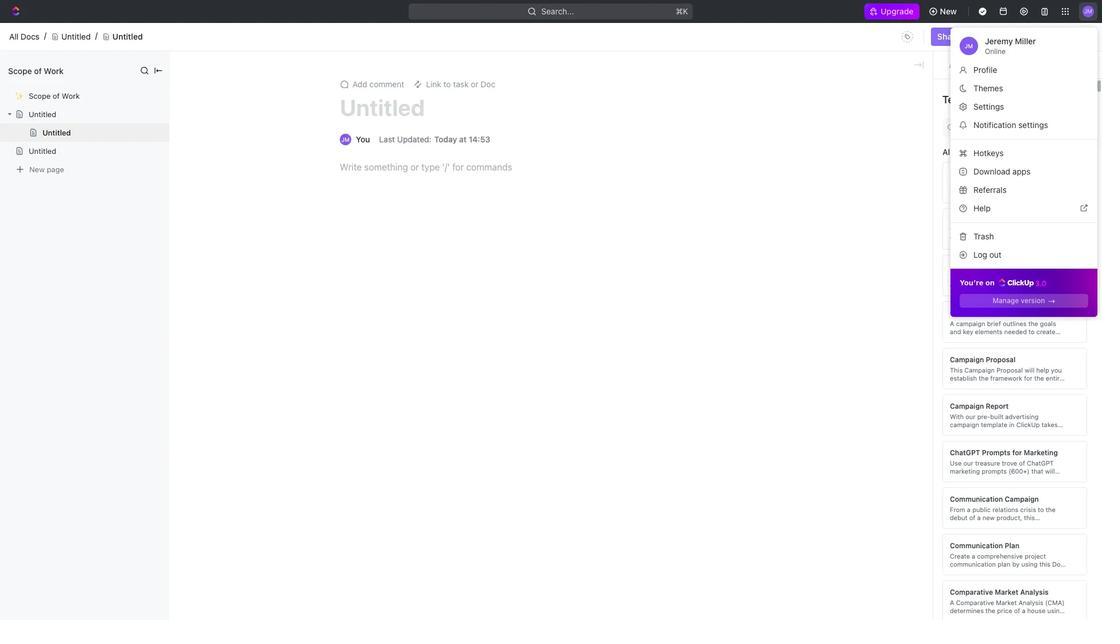 Task type: describe. For each thing, give the bounding box(es) containing it.
jm button
[[1080, 2, 1098, 21]]

brand book
[[951, 169, 990, 178]]

3 row from the top
[[186, 341, 1089, 362]]

profile
[[974, 65, 998, 75]]

hotkeys button
[[956, 144, 1094, 163]]

browser
[[516, 26, 547, 36]]

campaign proposal
[[951, 355, 1016, 364]]

31 mins ago
[[892, 243, 936, 253]]

jm inside jm dropdown button
[[1085, 8, 1093, 15]]

have
[[990, 437, 1004, 444]]

log out button
[[956, 246, 1094, 264]]

choosing
[[973, 429, 1001, 436]]

hotkeys
[[974, 148, 1004, 158]]

for
[[1013, 448, 1023, 457]]

1 vertical spatial work
[[62, 91, 80, 101]]

campaign for campaign brief
[[951, 309, 985, 317]]

2 column header from the left
[[198, 219, 545, 238]]

download
[[974, 167, 1011, 176]]

enable
[[488, 26, 514, 36]]

guidelines
[[972, 216, 1008, 224]]

of up dashboards
[[34, 66, 42, 76]]

out inside communication plan create a comprehensive project communication plan by using this doc to help easily plan out your business messaging strategy. comparative market analysis a comparative market analysis (cma) determines the price of a house using recently sold, comparable properties
[[1007, 568, 1017, 576]]

jeremy
[[986, 36, 1014, 46]]

built
[[991, 413, 1004, 420]]

1 row from the top
[[186, 300, 1089, 320]]

31 mins ago row
[[186, 238, 1089, 258]]

manage
[[993, 296, 1020, 305]]

1 column header from the left
[[186, 219, 198, 238]]

0 vertical spatial scope of work
[[8, 66, 64, 76]]

0 vertical spatial comparative
[[951, 588, 994, 596]]

settings button
[[956, 98, 1094, 116]]

trash button
[[956, 227, 1094, 246]]

chatgpt
[[951, 448, 981, 457]]

settings
[[974, 102, 1005, 111]]

search docs
[[991, 49, 1039, 59]]

want
[[458, 26, 477, 36]]

1 horizontal spatial using
[[1048, 607, 1064, 614]]

favorites
[[9, 142, 39, 151]]

don't
[[972, 437, 988, 444]]

docs link
[[5, 71, 161, 89]]

0 vertical spatial plan
[[998, 560, 1011, 568]]

favorites button
[[5, 140, 44, 154]]

determines
[[951, 607, 984, 614]]

a
[[951, 599, 955, 606]]

of down 'docs' link
[[53, 91, 60, 101]]

project
[[1025, 552, 1047, 560]]

your
[[1018, 568, 1032, 576]]

3 column header from the left
[[545, 219, 660, 238]]

themes button
[[956, 79, 1094, 98]]

do you want to enable browser notifications? enable hide this
[[430, 26, 673, 36]]

brand style guide
[[951, 262, 1011, 271]]

manage version
[[993, 296, 1046, 305]]

docs inside sidebar navigation
[[28, 75, 47, 84]]

brief
[[986, 309, 1003, 317]]

new for new page
[[29, 165, 45, 174]]

0 vertical spatial market
[[995, 588, 1019, 596]]

help
[[958, 568, 971, 576]]

Search... text field
[[949, 119, 1051, 136]]

so
[[951, 437, 958, 444]]

10 mins ago
[[892, 285, 936, 294]]

brand for brand guidelines
[[951, 216, 971, 224]]

of inside communication plan create a comprehensive project communication plan by using this doc to help easily plan out your business messaging strategy. comparative market analysis a comparative market analysis (cma) determines the price of a house using recently sold, comparable properties
[[1015, 607, 1021, 614]]

house
[[1028, 607, 1046, 614]]

0 vertical spatial scope
[[8, 66, 32, 76]]

help
[[974, 203, 991, 213]]

all for all docs
[[9, 31, 18, 41]]

at
[[459, 134, 467, 144]]

you inside campaign report with our pre-built advertising campaign template in clickup takes care of choosing the kpis to monitor, so you don't have to waste time on it.
[[959, 437, 970, 444]]

settings
[[1019, 120, 1049, 130]]

1 vertical spatial comparative
[[957, 599, 995, 606]]

care
[[951, 429, 964, 436]]

today
[[435, 134, 457, 144]]

guide
[[992, 262, 1011, 271]]

strategy.
[[985, 576, 1011, 584]]

referrals
[[974, 185, 1007, 195]]

kpis
[[1014, 429, 1027, 436]]

apps
[[1013, 167, 1031, 176]]

communication plan create a comprehensive project communication plan by using this doc to help easily plan out your business messaging strategy. comparative market analysis a comparative market analysis (cma) determines the price of a house using recently sold, comparable properties 
[[951, 541, 1068, 620]]

all docs link
[[9, 31, 40, 42]]

download apps
[[974, 167, 1031, 176]]

version
[[1021, 296, 1046, 305]]

31
[[892, 243, 901, 253]]

help button
[[956, 199, 1094, 218]]

to down clickup
[[1029, 429, 1035, 436]]

8 row from the top
[[186, 445, 1089, 465]]

1 vertical spatial plan
[[992, 568, 1005, 576]]

mins for 10
[[903, 285, 920, 294]]

new button
[[924, 2, 964, 21]]

upgrade
[[881, 6, 914, 16]]

properties
[[1030, 615, 1061, 620]]

you're on
[[960, 278, 997, 287]]

out inside button
[[990, 250, 1002, 260]]

manage version button
[[960, 294, 1089, 308]]

on inside campaign report with our pre-built advertising campaign template in clickup takes care of choosing the kpis to monitor, so you don't have to waste time on it.
[[1048, 437, 1055, 444]]

marketing
[[1024, 448, 1059, 457]]

log
[[974, 250, 988, 260]]

profile button
[[956, 61, 1094, 79]]

14:53
[[469, 134, 491, 144]]

1 vertical spatial scope
[[29, 91, 51, 101]]

communication
[[951, 560, 997, 568]]

sidebar navigation
[[0, 40, 172, 620]]

messaging
[[951, 576, 983, 584]]

with
[[951, 413, 964, 420]]

monitor,
[[1037, 429, 1062, 436]]

campaign
[[951, 421, 980, 428]]

prompts
[[983, 448, 1011, 457]]

new page
[[29, 165, 64, 174]]

docs inside button
[[1019, 49, 1039, 59]]

themes
[[974, 83, 1004, 93]]

takes
[[1042, 421, 1058, 428]]

the inside communication plan create a comprehensive project communication plan by using this doc to help easily plan out your business messaging strategy. comparative market analysis a comparative market analysis (cma) determines the price of a house using recently sold, comparable properties
[[986, 607, 996, 614]]

dashboards link
[[5, 90, 161, 109]]



Task type: locate. For each thing, give the bounding box(es) containing it.
communication down chatgpt
[[951, 495, 1004, 503]]

campaign for campaign report with our pre-built advertising campaign template in clickup takes care of choosing the kpis to monitor, so you don't have to waste time on it.
[[951, 402, 985, 410]]

table containing 31 mins ago
[[186, 219, 1089, 486]]

the up sold,
[[986, 607, 996, 614]]

campaign
[[951, 309, 985, 317], [951, 355, 985, 364], [951, 402, 985, 410], [1005, 495, 1039, 503]]

1 vertical spatial all
[[943, 147, 953, 157]]

new for new
[[941, 6, 957, 16]]

brand left book
[[951, 169, 971, 178]]

0 horizontal spatial jm
[[965, 43, 974, 49]]

work down 'docs' link
[[62, 91, 80, 101]]

tree inside sidebar navigation
[[5, 176, 161, 585]]

0 horizontal spatial the
[[986, 607, 996, 614]]

brand down search by name... text field on the top right
[[951, 216, 971, 224]]

enable
[[608, 26, 634, 36]]

all templates
[[943, 147, 993, 157]]

table
[[186, 219, 1089, 486]]

6 row from the top
[[186, 403, 1089, 424]]

1 vertical spatial the
[[986, 607, 996, 614]]

1 vertical spatial on
[[1048, 437, 1055, 444]]

template
[[982, 421, 1008, 428]]

ago
[[922, 243, 936, 253], [924, 264, 937, 274], [922, 285, 936, 294]]

1 horizontal spatial all
[[943, 147, 953, 157]]

5 row from the top
[[186, 383, 1089, 403]]

search...
[[542, 6, 575, 16]]

add
[[353, 79, 367, 89]]

page
[[47, 165, 64, 174]]

1 vertical spatial market
[[997, 599, 1017, 606]]

notifications?
[[549, 26, 600, 36]]

0 horizontal spatial out
[[990, 250, 1002, 260]]

communication for communication campaign
[[951, 495, 1004, 503]]

sharing row
[[186, 219, 1089, 238]]

cell
[[186, 238, 198, 258], [198, 238, 545, 258], [545, 238, 660, 258], [660, 238, 793, 258], [793, 238, 885, 258], [1069, 238, 1089, 258], [186, 258, 198, 279], [198, 258, 545, 279], [545, 258, 660, 279], [660, 258, 793, 279], [793, 258, 885, 279], [186, 279, 198, 300], [198, 279, 545, 300], [545, 279, 660, 300], [660, 279, 793, 300], [793, 279, 885, 300], [186, 300, 198, 320], [198, 300, 545, 320], [545, 300, 660, 320], [660, 300, 793, 320], [793, 300, 885, 320], [885, 300, 977, 320], [186, 320, 198, 341], [198, 320, 545, 341], [545, 320, 660, 341], [660, 320, 793, 341], [793, 320, 885, 341], [885, 320, 977, 341], [1069, 320, 1089, 341], [186, 341, 198, 362], [198, 341, 545, 362], [545, 341, 660, 362], [660, 341, 793, 362], [793, 341, 885, 362], [885, 341, 977, 362], [186, 362, 198, 383], [198, 362, 545, 383], [545, 362, 660, 383], [660, 362, 793, 383], [793, 362, 885, 383], [885, 362, 977, 383], [1069, 362, 1089, 383], [186, 383, 198, 403], [198, 383, 545, 403], [545, 383, 660, 403], [660, 383, 793, 403], [793, 383, 885, 403], [885, 383, 977, 403], [186, 403, 198, 424], [198, 403, 545, 424], [545, 403, 660, 424], [660, 403, 793, 424], [793, 403, 885, 424], [885, 403, 977, 424], [1069, 403, 1089, 424], [186, 424, 198, 445], [198, 424, 545, 445], [545, 424, 660, 445], [660, 424, 793, 445], [793, 424, 885, 445], [885, 424, 977, 445], [186, 445, 198, 465], [198, 445, 545, 465], [545, 445, 660, 465], [660, 445, 793, 465], [793, 445, 885, 465], [885, 445, 977, 465], [1069, 445, 1089, 465], [186, 465, 198, 486], [198, 465, 545, 486], [545, 465, 660, 486], [660, 465, 793, 486], [793, 465, 885, 486], [885, 465, 977, 486]]

1 horizontal spatial this
[[1040, 560, 1051, 568]]

ago up 28 mins ago
[[922, 243, 936, 253]]

all inside all docs link
[[9, 31, 18, 41]]

online
[[986, 47, 1006, 56]]

1 horizontal spatial you
[[959, 437, 970, 444]]

advertising
[[1006, 413, 1039, 420]]

1 vertical spatial out
[[1007, 568, 1017, 576]]

upgrade link
[[865, 3, 920, 20]]

Search by name... text field
[[906, 197, 1051, 214]]

campaign down for
[[1005, 495, 1039, 503]]

2 vertical spatial brand
[[951, 262, 971, 271]]

1 horizontal spatial out
[[1007, 568, 1017, 576]]

0 vertical spatial out
[[990, 250, 1002, 260]]

campaign report with our pre-built advertising campaign template in clickup takes care of choosing the kpis to monitor, so you don't have to waste time on it.
[[951, 402, 1063, 444]]

you're
[[960, 278, 984, 287]]

on down monitor,
[[1048, 437, 1055, 444]]

0 vertical spatial brand
[[951, 169, 971, 178]]

on right you're
[[986, 278, 995, 287]]

0 vertical spatial new
[[941, 6, 957, 16]]

campaign up our
[[951, 402, 985, 410]]

using up your
[[1022, 560, 1038, 568]]

0 vertical spatial mins
[[903, 243, 920, 253]]

scope of work
[[8, 66, 64, 76], [29, 91, 80, 101]]

analysis
[[1021, 588, 1049, 596], [1019, 599, 1044, 606]]

new inside button
[[941, 6, 957, 16]]

1 vertical spatial analysis
[[1019, 599, 1044, 606]]

report
[[986, 402, 1009, 410]]

to right 'want'
[[479, 26, 486, 36]]

our
[[966, 413, 976, 420]]

28 mins ago row
[[186, 258, 1089, 279]]

0 vertical spatial analysis
[[1021, 588, 1049, 596]]

0 horizontal spatial all
[[9, 31, 18, 41]]

new
[[941, 6, 957, 16], [29, 165, 45, 174]]

proposal
[[986, 355, 1016, 364]]

to right have
[[1006, 437, 1012, 444]]

create
[[951, 552, 971, 560]]

0 horizontal spatial on
[[986, 278, 995, 287]]

on
[[986, 278, 995, 287], [1048, 437, 1055, 444]]

0 horizontal spatial a
[[972, 552, 976, 560]]

scope of work up dashboards
[[8, 66, 64, 76]]

ago down 28 mins ago
[[922, 285, 936, 294]]

waste
[[1013, 437, 1031, 444]]

1 vertical spatial communication
[[951, 541, 1004, 550]]

communication inside communication plan create a comprehensive project communication plan by using this doc to help easily plan out your business messaging strategy. comparative market analysis a comparative market analysis (cma) determines the price of a house using recently sold, comparable properties
[[951, 541, 1004, 550]]

0 vertical spatial work
[[44, 66, 64, 76]]

scope
[[8, 66, 32, 76], [29, 91, 51, 101]]

you right do
[[442, 26, 456, 36]]

0 vertical spatial ago
[[922, 243, 936, 253]]

1 communication from the top
[[951, 495, 1004, 503]]

mins right 28
[[904, 264, 921, 274]]

out
[[990, 250, 1002, 260], [1007, 568, 1017, 576]]

brand for brand style guide
[[951, 262, 971, 271]]

share
[[938, 32, 960, 41]]

tree
[[5, 176, 161, 585]]

plan up strategy.
[[992, 568, 1005, 576]]

a up "communication"
[[972, 552, 976, 560]]

9 row from the top
[[186, 465, 1089, 486]]

search docs button
[[975, 45, 1046, 63]]

comment
[[370, 79, 404, 89]]

hide
[[639, 26, 657, 36]]

you right so
[[959, 437, 970, 444]]

0 vertical spatial a
[[972, 552, 976, 560]]

column header
[[186, 219, 198, 238], [198, 219, 545, 238], [545, 219, 660, 238], [660, 219, 793, 238], [793, 219, 885, 238]]

10
[[892, 285, 901, 294]]

docs
[[21, 31, 40, 41], [192, 49, 211, 59], [1019, 49, 1039, 59], [28, 75, 47, 84]]

7 row from the top
[[186, 424, 1089, 445]]

scope of work down 'docs' link
[[29, 91, 80, 101]]

comparative down messaging
[[951, 588, 994, 596]]

1 horizontal spatial on
[[1048, 437, 1055, 444]]

0 vertical spatial using
[[1022, 560, 1038, 568]]

updated:
[[397, 134, 432, 144]]

untitled
[[61, 31, 91, 41], [113, 31, 143, 41], [340, 94, 425, 121], [29, 110, 56, 119], [43, 128, 71, 137], [29, 146, 56, 156]]

campaign for campaign proposal
[[951, 355, 985, 364]]

jeremy miller online
[[986, 36, 1037, 56]]

1 vertical spatial using
[[1048, 607, 1064, 614]]

market down strategy.
[[995, 588, 1019, 596]]

easily
[[973, 568, 990, 576]]

log out
[[974, 250, 1002, 260]]

time
[[1033, 437, 1046, 444]]

the down in
[[1003, 429, 1012, 436]]

communication up "communication"
[[951, 541, 1004, 550]]

0 vertical spatial you
[[442, 26, 456, 36]]

miller
[[1016, 36, 1037, 46]]

plan
[[998, 560, 1011, 568], [992, 568, 1005, 576]]

1 brand from the top
[[951, 169, 971, 178]]

brand guidelines
[[951, 216, 1008, 224]]

dashboards
[[28, 94, 72, 104]]

10 mins ago row
[[186, 279, 1089, 300]]

to
[[479, 26, 486, 36], [1029, 429, 1035, 436], [1006, 437, 1012, 444], [951, 568, 957, 576]]

2 vertical spatial mins
[[903, 285, 920, 294]]

this inside communication plan create a comprehensive project communication plan by using this doc to help easily plan out your business messaging strategy. comparative market analysis a comparative market analysis (cma) determines the price of a house using recently sold, comparable properties
[[1040, 560, 1051, 568]]

campaign left proposal
[[951, 355, 985, 364]]

referrals button
[[956, 181, 1094, 199]]

brand
[[951, 169, 971, 178], [951, 216, 971, 224], [951, 262, 971, 271]]

campaign brief
[[951, 309, 1003, 317]]

0 vertical spatial all
[[9, 31, 18, 41]]

a left house
[[1023, 607, 1026, 614]]

mins for 28
[[904, 264, 921, 274]]

style
[[972, 262, 990, 271]]

1 vertical spatial new
[[29, 165, 45, 174]]

work up dashboards
[[44, 66, 64, 76]]

2 row from the top
[[186, 320, 1089, 341]]

recently
[[951, 615, 975, 620]]

campaign left brief
[[951, 309, 985, 317]]

using
[[1022, 560, 1038, 568], [1048, 607, 1064, 614]]

3 brand from the top
[[951, 262, 971, 271]]

download apps button
[[956, 163, 1094, 181]]

out up guide
[[990, 250, 1002, 260]]

of down campaign
[[965, 429, 972, 436]]

0 horizontal spatial you
[[442, 26, 456, 36]]

notification settings
[[974, 120, 1049, 130]]

0 vertical spatial this
[[659, 26, 673, 36]]

mins for 31
[[903, 243, 920, 253]]

1 horizontal spatial a
[[1023, 607, 1026, 614]]

1 vertical spatial ago
[[924, 264, 937, 274]]

ago for 31 mins ago
[[922, 243, 936, 253]]

mins
[[903, 243, 920, 253], [904, 264, 921, 274], [903, 285, 920, 294]]

of up comparable
[[1015, 607, 1021, 614]]

comparative up determines
[[957, 599, 995, 606]]

1 vertical spatial brand
[[951, 216, 971, 224]]

scope down 'docs' link
[[29, 91, 51, 101]]

plan
[[1005, 541, 1020, 550]]

all for all templates
[[943, 147, 953, 157]]

0 horizontal spatial new
[[29, 165, 45, 174]]

5 column header from the left
[[793, 219, 885, 238]]

ago up the '10 mins ago'
[[924, 264, 937, 274]]

1 horizontal spatial the
[[1003, 429, 1012, 436]]

4 row from the top
[[186, 362, 1089, 383]]

2 vertical spatial ago
[[922, 285, 936, 294]]

the inside campaign report with our pre-built advertising campaign template in clickup takes care of choosing the kpis to monitor, so you don't have to waste time on it.
[[1003, 429, 1012, 436]]

to inside communication plan create a comprehensive project communication plan by using this doc to help easily plan out your business messaging strategy. comparative market analysis a comparative market analysis (cma) determines the price of a house using recently sold, comparable properties
[[951, 568, 957, 576]]

add comment
[[353, 79, 404, 89]]

1 vertical spatial mins
[[904, 264, 921, 274]]

4 column header from the left
[[660, 219, 793, 238]]

the
[[1003, 429, 1012, 436], [986, 607, 996, 614]]

brand up you're
[[951, 262, 971, 271]]

using down (cma)
[[1048, 607, 1064, 614]]

1 vertical spatial this
[[1040, 560, 1051, 568]]

mins right 31
[[903, 243, 920, 253]]

last
[[379, 134, 395, 144]]

templates
[[943, 94, 992, 106]]

28 mins ago
[[892, 264, 937, 274]]

1 vertical spatial a
[[1023, 607, 1026, 614]]

communication
[[951, 495, 1004, 503], [951, 541, 1004, 550]]

communication for communication plan create a comprehensive project communication plan by using this doc to help easily plan out your business messaging strategy. comparative market analysis a comparative market analysis (cma) determines the price of a house using recently sold, comparable properties 
[[951, 541, 1004, 550]]

0 vertical spatial jm
[[1085, 8, 1093, 15]]

campaign inside campaign report with our pre-built advertising campaign template in clickup takes care of choosing the kpis to monitor, so you don't have to waste time on it.
[[951, 402, 985, 410]]

0 vertical spatial the
[[1003, 429, 1012, 436]]

search
[[991, 49, 1017, 59]]

of inside campaign report with our pre-built advertising campaign template in clickup takes care of choosing the kpis to monitor, so you don't have to waste time on it.
[[965, 429, 972, 436]]

⌘k
[[676, 6, 689, 16]]

out down by
[[1007, 568, 1017, 576]]

new left page
[[29, 165, 45, 174]]

row
[[186, 300, 1089, 320], [186, 320, 1089, 341], [186, 341, 1089, 362], [186, 362, 1089, 383], [186, 383, 1089, 403], [186, 403, 1089, 424], [186, 424, 1089, 445], [186, 445, 1089, 465], [186, 465, 1089, 486]]

sold,
[[977, 615, 991, 620]]

1 horizontal spatial new
[[941, 6, 957, 16]]

0 vertical spatial on
[[986, 278, 995, 287]]

spaces
[[9, 162, 34, 171]]

2 communication from the top
[[951, 541, 1004, 550]]

1 vertical spatial jm
[[965, 43, 974, 49]]

ago for 10 mins ago
[[922, 285, 936, 294]]

it.
[[1057, 437, 1063, 444]]

plan down comprehensive
[[998, 560, 1011, 568]]

clickup
[[1017, 421, 1040, 428]]

this up "business"
[[1040, 560, 1051, 568]]

all
[[9, 31, 18, 41], [943, 147, 953, 157]]

pre-
[[978, 413, 991, 420]]

all docs
[[9, 31, 40, 41]]

0 horizontal spatial this
[[659, 26, 673, 36]]

1 vertical spatial you
[[959, 437, 970, 444]]

this right hide at the right top of page
[[659, 26, 673, 36]]

1 vertical spatial scope of work
[[29, 91, 80, 101]]

new up share
[[941, 6, 957, 16]]

business
[[1033, 568, 1060, 576]]

to left help
[[951, 568, 957, 576]]

work
[[44, 66, 64, 76], [62, 91, 80, 101]]

2 brand from the top
[[951, 216, 971, 224]]

scope down all docs link
[[8, 66, 32, 76]]

market up price
[[997, 599, 1017, 606]]

brand for brand book
[[951, 169, 971, 178]]

comprehensive
[[978, 552, 1024, 560]]

mins right 10
[[903, 285, 920, 294]]

0 vertical spatial communication
[[951, 495, 1004, 503]]

ago for 28 mins ago
[[924, 264, 937, 274]]

you
[[442, 26, 456, 36], [959, 437, 970, 444]]

0 horizontal spatial using
[[1022, 560, 1038, 568]]

by
[[1013, 560, 1020, 568]]

1 horizontal spatial jm
[[1085, 8, 1093, 15]]

templates
[[955, 147, 993, 157]]



Task type: vqa. For each thing, say whether or not it's contained in the screenshot.
FORM to the right
no



